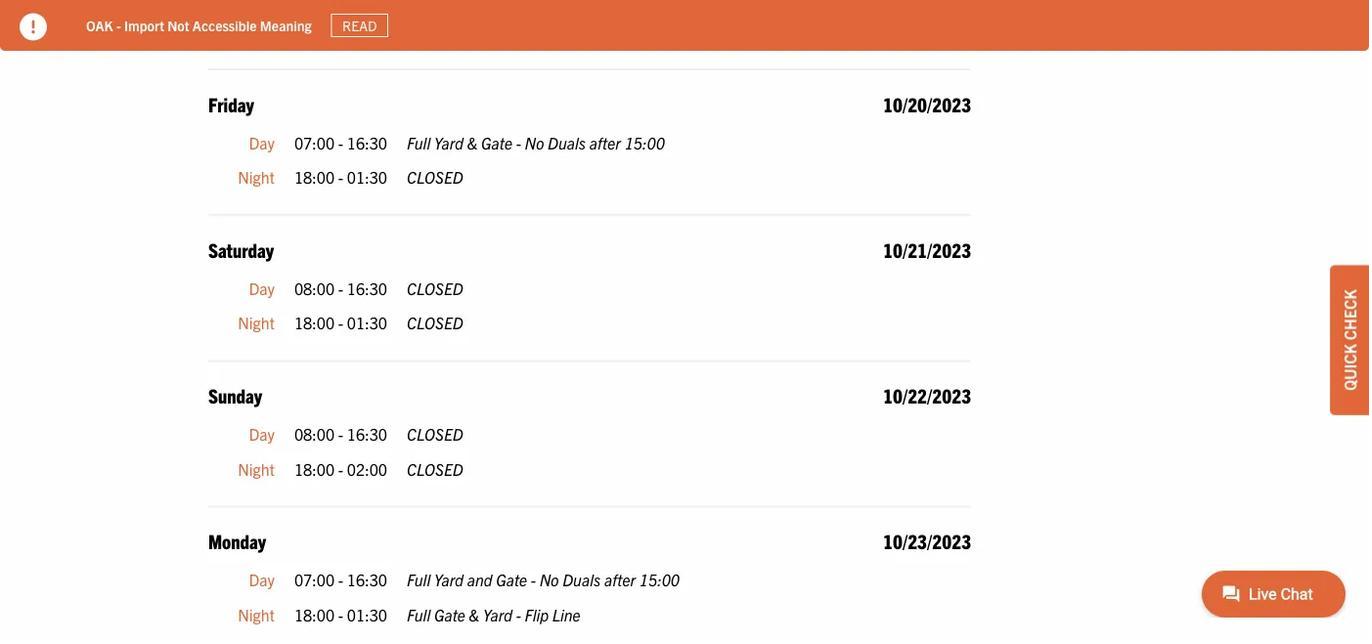 Task type: locate. For each thing, give the bounding box(es) containing it.
sunday
[[208, 384, 262, 408]]

4 night from the top
[[238, 460, 275, 479]]

4 01:30 from the top
[[347, 606, 388, 625]]

1 night from the top
[[238, 22, 275, 41]]

night up saturday
[[238, 168, 275, 187]]

01:30 for monday
[[347, 606, 388, 625]]

oak
[[86, 16, 113, 34]]

0 vertical spatial yard
[[434, 133, 464, 153]]

day down saturday
[[249, 279, 275, 299]]

full gate & yard - flip line
[[407, 606, 581, 625]]

and
[[467, 571, 493, 591]]

friday
[[208, 92, 254, 116]]

1 vertical spatial &
[[469, 606, 480, 625]]

1 vertical spatial duals
[[563, 571, 601, 591]]

duals
[[548, 133, 586, 153], [563, 571, 601, 591]]

5 18:00 from the top
[[294, 606, 335, 625]]

full yard & gate - no duals after 15:00
[[407, 133, 665, 153]]

1 16:30 from the top
[[347, 133, 388, 153]]

18:00 for saturday
[[294, 314, 335, 333]]

1 01:30 from the top
[[347, 22, 388, 41]]

1 vertical spatial yard
[[434, 571, 464, 591]]

07:00 - 16:30
[[294, 133, 388, 153], [294, 571, 388, 591]]

day down friday
[[249, 133, 275, 153]]

2 day from the top
[[249, 279, 275, 299]]

08:00 - 16:30
[[294, 279, 388, 299], [294, 425, 388, 445]]

2 vertical spatial yard
[[483, 606, 513, 625]]

4 16:30 from the top
[[347, 571, 388, 591]]

2 08:00 - 16:30 from the top
[[294, 425, 388, 445]]

day for saturday
[[249, 279, 275, 299]]

02:00
[[347, 460, 388, 479]]

1 full from the top
[[407, 133, 431, 153]]

0 vertical spatial gate
[[481, 133, 513, 153]]

3 day from the top
[[249, 425, 275, 445]]

1 day from the top
[[249, 133, 275, 153]]

0 vertical spatial 15:00
[[625, 133, 665, 153]]

4 day from the top
[[249, 571, 275, 591]]

2 01:30 from the top
[[347, 168, 388, 187]]

0 vertical spatial after
[[590, 133, 621, 153]]

1 vertical spatial no
[[540, 571, 559, 591]]

3 16:30 from the top
[[347, 425, 388, 445]]

16:30 for saturday
[[347, 279, 388, 299]]

night
[[238, 22, 275, 41], [238, 168, 275, 187], [238, 314, 275, 333], [238, 460, 275, 479], [238, 606, 275, 625]]

15:00
[[625, 133, 665, 153], [640, 571, 680, 591]]

quick check
[[1340, 290, 1360, 391]]

0 vertical spatial no
[[525, 133, 544, 153]]

no
[[525, 133, 544, 153], [540, 571, 559, 591]]

quick
[[1340, 344, 1360, 391]]

18:00 - 01:30 for monday
[[294, 606, 388, 625]]

1 07:00 - 16:30 from the top
[[294, 133, 388, 153]]

3 18:00 - 01:30 from the top
[[294, 314, 388, 333]]

duals for 10/23/2023
[[563, 571, 601, 591]]

2 vertical spatial full
[[407, 606, 431, 625]]

18:00 - 01:30
[[294, 22, 388, 41], [294, 168, 388, 187], [294, 314, 388, 333], [294, 606, 388, 625]]

solid image
[[20, 13, 47, 41]]

0 vertical spatial 08:00
[[294, 279, 335, 299]]

1 07:00 from the top
[[294, 133, 335, 153]]

2 18:00 - 01:30 from the top
[[294, 168, 388, 187]]

gate
[[481, 133, 513, 153], [496, 571, 528, 591], [434, 606, 466, 625]]

night down saturday
[[238, 314, 275, 333]]

16:30
[[347, 133, 388, 153], [347, 279, 388, 299], [347, 425, 388, 445], [347, 571, 388, 591]]

01:30
[[347, 22, 388, 41], [347, 168, 388, 187], [347, 314, 388, 333], [347, 606, 388, 625]]

flip
[[525, 606, 549, 625]]

2 07:00 - 16:30 from the top
[[294, 571, 388, 591]]

5 closed from the top
[[407, 460, 464, 479]]

yard
[[434, 133, 464, 153], [434, 571, 464, 591], [483, 606, 513, 625]]

full yard and gate - no duals after 15:00
[[407, 571, 680, 591]]

&
[[467, 133, 478, 153], [469, 606, 480, 625]]

18:00
[[294, 22, 335, 41], [294, 168, 335, 187], [294, 314, 335, 333], [294, 460, 335, 479], [294, 606, 335, 625]]

2 16:30 from the top
[[347, 279, 388, 299]]

3 full from the top
[[407, 606, 431, 625]]

1 closed from the top
[[407, 168, 464, 187]]

10/23/2023
[[884, 530, 972, 554]]

meaning
[[260, 16, 312, 34]]

5 night from the top
[[238, 606, 275, 625]]

1 18:00 from the top
[[294, 22, 335, 41]]

closed
[[407, 168, 464, 187], [407, 279, 464, 299], [407, 314, 464, 333], [407, 425, 464, 445], [407, 460, 464, 479]]

no for friday
[[525, 133, 544, 153]]

4 18:00 from the top
[[294, 460, 335, 479]]

1 vertical spatial gate
[[496, 571, 528, 591]]

15:00 for 10/23/2023
[[640, 571, 680, 591]]

after for 10/20/2023
[[590, 133, 621, 153]]

15:00 for 10/20/2023
[[625, 133, 665, 153]]

quick check link
[[1331, 265, 1370, 416]]

night up monday
[[238, 460, 275, 479]]

4 18:00 - 01:30 from the top
[[294, 606, 388, 625]]

3 01:30 from the top
[[347, 314, 388, 333]]

08:00
[[294, 279, 335, 299], [294, 425, 335, 445]]

2 08:00 from the top
[[294, 425, 335, 445]]

1 vertical spatial 07:00 - 16:30
[[294, 571, 388, 591]]

-
[[116, 16, 121, 34], [338, 22, 344, 41], [338, 133, 344, 153], [516, 133, 521, 153], [338, 168, 344, 187], [338, 279, 344, 299], [338, 314, 344, 333], [338, 425, 344, 445], [338, 460, 344, 479], [338, 571, 344, 591], [531, 571, 536, 591], [338, 606, 344, 625], [516, 606, 521, 625]]

2 night from the top
[[238, 168, 275, 187]]

night up friday
[[238, 22, 275, 41]]

18:00 - 01:30 for friday
[[294, 168, 388, 187]]

after
[[590, 133, 621, 153], [605, 571, 636, 591]]

1 vertical spatial 08:00
[[294, 425, 335, 445]]

16:30 for monday
[[347, 571, 388, 591]]

1 08:00 - 16:30 from the top
[[294, 279, 388, 299]]

0 vertical spatial 07:00
[[294, 133, 335, 153]]

1 vertical spatial 08:00 - 16:30
[[294, 425, 388, 445]]

3 night from the top
[[238, 314, 275, 333]]

1 vertical spatial full
[[407, 571, 431, 591]]

duals for 10/20/2023
[[548, 133, 586, 153]]

read
[[343, 17, 377, 34]]

full for monday
[[407, 571, 431, 591]]

3 closed from the top
[[407, 314, 464, 333]]

0 vertical spatial 07:00 - 16:30
[[294, 133, 388, 153]]

1 vertical spatial after
[[605, 571, 636, 591]]

0 vertical spatial duals
[[548, 133, 586, 153]]

0 vertical spatial 08:00 - 16:30
[[294, 279, 388, 299]]

07:00
[[294, 133, 335, 153], [294, 571, 335, 591]]

18:00 for sunday
[[294, 460, 335, 479]]

0 vertical spatial &
[[467, 133, 478, 153]]

night for monday
[[238, 606, 275, 625]]

0 vertical spatial full
[[407, 133, 431, 153]]

& for gate
[[469, 606, 480, 625]]

07:00 - 16:30 for friday
[[294, 133, 388, 153]]

accessible
[[193, 16, 257, 34]]

import
[[124, 16, 164, 34]]

day down the sunday
[[249, 425, 275, 445]]

1 vertical spatial 15:00
[[640, 571, 680, 591]]

not
[[168, 16, 189, 34]]

2 full from the top
[[407, 571, 431, 591]]

day down monday
[[249, 571, 275, 591]]

1 08:00 from the top
[[294, 279, 335, 299]]

night down monday
[[238, 606, 275, 625]]

08:00 for sunday
[[294, 425, 335, 445]]

yard for monday
[[434, 571, 464, 591]]

day
[[249, 133, 275, 153], [249, 279, 275, 299], [249, 425, 275, 445], [249, 571, 275, 591]]

full
[[407, 133, 431, 153], [407, 571, 431, 591], [407, 606, 431, 625]]

07:00 for friday
[[294, 133, 335, 153]]

1 vertical spatial 07:00
[[294, 571, 335, 591]]

3 18:00 from the top
[[294, 314, 335, 333]]

2 07:00 from the top
[[294, 571, 335, 591]]

2 18:00 from the top
[[294, 168, 335, 187]]



Task type: vqa. For each thing, say whether or not it's contained in the screenshot.
Gate &
yes



Task type: describe. For each thing, give the bounding box(es) containing it.
closed for saturday
[[407, 314, 464, 333]]

07:00 - 16:30 for monday
[[294, 571, 388, 591]]

monday
[[208, 530, 266, 554]]

gate for friday
[[481, 133, 513, 153]]

read link
[[331, 14, 388, 37]]

18:00 - 01:30 for saturday
[[294, 314, 388, 333]]

16:30 for sunday
[[347, 425, 388, 445]]

18:00 for monday
[[294, 606, 335, 625]]

18:00 - 02:00
[[294, 460, 388, 479]]

night for sunday
[[238, 460, 275, 479]]

check
[[1340, 290, 1360, 341]]

yard for friday
[[434, 133, 464, 153]]

day for sunday
[[249, 425, 275, 445]]

day for friday
[[249, 133, 275, 153]]

08:00 - 16:30 for saturday
[[294, 279, 388, 299]]

08:00 for saturday
[[294, 279, 335, 299]]

01:30 for saturday
[[347, 314, 388, 333]]

10/22/2023
[[884, 384, 972, 408]]

line
[[553, 606, 581, 625]]

10/20/2023
[[884, 92, 972, 116]]

08:00 - 16:30 for sunday
[[294, 425, 388, 445]]

1 18:00 - 01:30 from the top
[[294, 22, 388, 41]]

2 vertical spatial gate
[[434, 606, 466, 625]]

& for yard
[[467, 133, 478, 153]]

night for friday
[[238, 168, 275, 187]]

oak - import not accessible meaning
[[86, 16, 312, 34]]

after for 10/23/2023
[[605, 571, 636, 591]]

closed for sunday
[[407, 460, 464, 479]]

no for monday
[[540, 571, 559, 591]]

day for monday
[[249, 571, 275, 591]]

2 closed from the top
[[407, 279, 464, 299]]

full for friday
[[407, 133, 431, 153]]

01:30 for friday
[[347, 168, 388, 187]]

18:00 for friday
[[294, 168, 335, 187]]

gate for monday
[[496, 571, 528, 591]]

16:30 for friday
[[347, 133, 388, 153]]

night for saturday
[[238, 314, 275, 333]]

10/21/2023
[[884, 238, 972, 262]]

4 closed from the top
[[407, 425, 464, 445]]

closed for friday
[[407, 168, 464, 187]]

07:00 for monday
[[294, 571, 335, 591]]

saturday
[[208, 238, 274, 262]]



